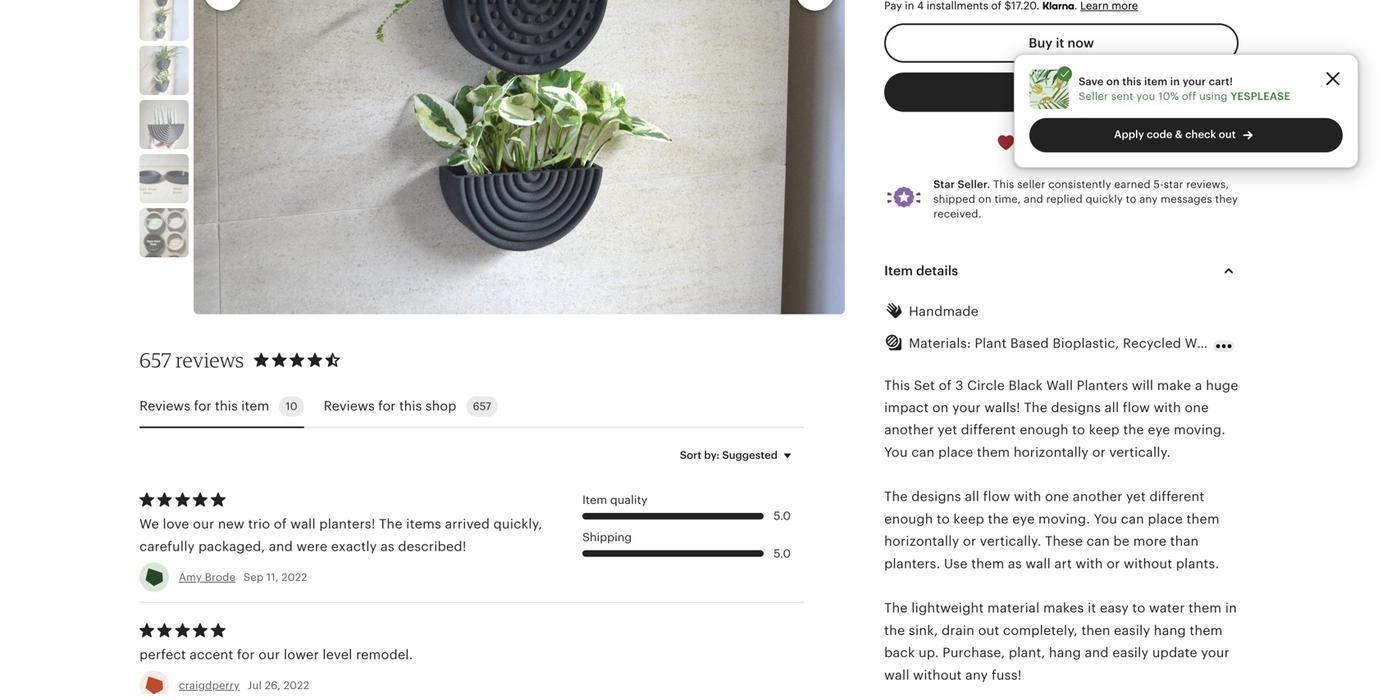 Task type: describe. For each thing, give the bounding box(es) containing it.
cart!
[[1209, 75, 1233, 88]]

this seller consistently earned 5-star reviews, shipped on time, and replied quickly to any messages they received.
[[934, 178, 1238, 220]]

described!
[[398, 540, 466, 554]]

shipped
[[934, 193, 975, 205]]

10%
[[1158, 90, 1179, 103]]

shop
[[425, 399, 456, 414]]

pla
[[1229, 336, 1254, 351]]

designs inside the designs all flow with one another yet different enough to keep the eye moving. you can place them horizontally or vertically. these can be more than planters. use them as wall art with or without plants.
[[911, 490, 961, 505]]

buy it now
[[1029, 36, 1094, 50]]

5-
[[1154, 178, 1164, 191]]

mid century modern set of 3 circle wall wood planter black image 6 image
[[139, 0, 189, 41]]

mid century modern set of 3 circle wall wood planter black image 7 image
[[139, 46, 189, 95]]

based
[[1010, 336, 1049, 351]]

2 horizontal spatial or
[[1107, 557, 1120, 572]]

apply code & check out link
[[1029, 118, 1343, 153]]

vertically. inside this set of 3 circle black wall planters will make a huge impact on your walls! the designs all flow with one another yet different enough to keep the eye moving. you can place them horizontally or vertically.
[[1109, 445, 1171, 460]]

than
[[1170, 535, 1199, 549]]

to inside "the lightweight material makes it easy to water them in the sink, drain out completely, then easily hang them back up. purchase, plant, hang and easily update your wall without any fuss!"
[[1132, 601, 1146, 616]]

vertically. inside the designs all flow with one another yet different enough to keep the eye moving. you can place them horizontally or vertically. these can be more than planters. use them as wall art with or without plants.
[[980, 535, 1041, 549]]

were
[[296, 540, 328, 554]]

will
[[1132, 378, 1154, 393]]

planters.
[[884, 557, 940, 572]]

reviews
[[176, 348, 244, 372]]

0 horizontal spatial with
[[1014, 490, 1041, 505]]

horizontally inside this set of 3 circle black wall planters will make a huge impact on your walls! the designs all flow with one another yet different enough to keep the eye moving. you can place them horizontally or vertically.
[[1014, 445, 1089, 460]]

back
[[884, 646, 915, 661]]

1 horizontal spatial for
[[237, 648, 255, 663]]

item for on
[[1144, 75, 1168, 88]]

one inside the designs all flow with one another yet different enough to keep the eye moving. you can place them horizontally or vertically. these can be more than planters. use them as wall art with or without plants.
[[1045, 490, 1069, 505]]

jul
[[248, 680, 262, 692]]

sort by: suggested
[[680, 449, 778, 462]]

shipping
[[582, 532, 632, 544]]

designs inside this set of 3 circle black wall planters will make a huge impact on your walls! the designs all flow with one another yet different enough to keep the eye moving. you can place them horizontally or vertically.
[[1051, 401, 1101, 415]]

we
[[139, 517, 159, 532]]

horizontally inside the designs all flow with one another yet different enough to keep the eye moving. you can place them horizontally or vertically. these can be more than planters. use them as wall art with or without plants.
[[884, 535, 959, 549]]

huge
[[1206, 378, 1238, 393]]

can inside this set of 3 circle black wall planters will make a huge impact on your walls! the designs all flow with one another yet different enough to keep the eye moving. you can place them horizontally or vertically.
[[911, 445, 935, 460]]

wood,
[[1185, 336, 1226, 351]]

carefully
[[139, 540, 195, 554]]

them right water on the bottom of page
[[1189, 601, 1222, 616]]

wall inside the designs all flow with one another yet different enough to keep the eye moving. you can place them horizontally or vertically. these can be more than planters. use them as wall art with or without plants.
[[1026, 557, 1051, 572]]

time,
[[995, 193, 1021, 205]]

mid century modern set of 3 circle wall wood planter black image 10 image
[[139, 209, 189, 258]]

the inside the designs all flow with one another yet different enough to keep the eye moving. you can place them horizontally or vertically. these can be more than planters. use them as wall art with or without plants.
[[884, 490, 908, 505]]

1 horizontal spatial our
[[259, 648, 280, 663]]

handmade
[[909, 304, 979, 319]]

yet inside this set of 3 circle black wall planters will make a huge impact on your walls! the designs all flow with one another yet different enough to keep the eye moving. you can place them horizontally or vertically.
[[938, 423, 957, 438]]

planters
[[1077, 378, 1128, 393]]

this for reviews for this shop
[[399, 399, 422, 414]]

of inside we love our new trio of wall planters! the items arrived quickly, carefully packaged, and were exactly as described!
[[274, 517, 287, 532]]

with inside this set of 3 circle black wall planters will make a huge impact on your walls! the designs all flow with one another yet different enough to keep the eye moving. you can place them horizontally or vertically.
[[1154, 401, 1181, 415]]

messages
[[1161, 193, 1212, 205]]

item details
[[884, 264, 958, 278]]

be
[[1114, 535, 1130, 549]]

star
[[1164, 178, 1183, 191]]

out inside "link"
[[1219, 128, 1236, 141]]

code
[[1147, 128, 1173, 141]]

seller
[[1017, 178, 1045, 191]]

reviews for reviews for this item
[[139, 399, 190, 414]]

sort
[[680, 449, 702, 462]]

and inside this seller consistently earned 5-star reviews, shipped on time, and replied quickly to any messages they received.
[[1024, 193, 1043, 205]]

of inside this set of 3 circle black wall planters will make a huge impact on your walls! the designs all flow with one another yet different enough to keep the eye moving. you can place them horizontally or vertically.
[[939, 378, 952, 393]]

received.
[[934, 208, 982, 220]]

buy it now button
[[884, 23, 1239, 63]]

on inside this set of 3 circle black wall planters will make a huge impact on your walls! the designs all flow with one another yet different enough to keep the eye moving. you can place them horizontally or vertically.
[[932, 401, 949, 415]]

item quality
[[582, 494, 647, 507]]

quickly,
[[493, 517, 542, 532]]

2 horizontal spatial can
[[1121, 512, 1144, 527]]

place inside the designs all flow with one another yet different enough to keep the eye moving. you can place them horizontally or vertically. these can be more than planters. use them as wall art with or without plants.
[[1148, 512, 1183, 527]]

1 vertical spatial 2022
[[283, 680, 309, 692]]

lower
[[284, 648, 319, 663]]

them up than
[[1187, 512, 1220, 527]]

1 vertical spatial easily
[[1112, 646, 1149, 661]]

more
[[1133, 535, 1167, 549]]

you inside this set of 3 circle black wall planters will make a huge impact on your walls! the designs all flow with one another yet different enough to keep the eye moving. you can place them horizontally or vertically.
[[884, 445, 908, 460]]

update
[[1152, 646, 1197, 661]]

details
[[916, 264, 958, 278]]

items
[[406, 517, 441, 532]]

tab list containing reviews for this item
[[139, 387, 804, 429]]

these
[[1045, 535, 1083, 549]]

star
[[934, 178, 955, 191]]

5.0 for item quality
[[774, 510, 791, 523]]

your inside "the lightweight material makes it easy to water them in the sink, drain out completely, then easily hang them back up. purchase, plant, hang and easily update your wall without any fuss!"
[[1201, 646, 1230, 661]]

or inside this set of 3 circle black wall planters will make a huge impact on your walls! the designs all flow with one another yet different enough to keep the eye moving. you can place them horizontally or vertically.
[[1092, 445, 1106, 460]]

they
[[1215, 193, 1238, 205]]

perfect
[[139, 648, 186, 663]]

1 vertical spatial hang
[[1049, 646, 1081, 661]]

purchase,
[[943, 646, 1005, 661]]

makes
[[1043, 601, 1084, 616]]

on inside save on this item in your cart! seller sent you 10% off using yesplease
[[1106, 75, 1120, 88]]

packaged,
[[198, 540, 265, 554]]

keep inside this set of 3 circle black wall planters will make a huge impact on your walls! the designs all flow with one another yet different enough to keep the eye moving. you can place them horizontally or vertically.
[[1089, 423, 1120, 438]]

0 vertical spatial hang
[[1154, 624, 1186, 639]]

5.0 for shipping
[[774, 548, 791, 561]]

0 vertical spatial easily
[[1114, 624, 1150, 639]]

any inside this seller consistently earned 5-star reviews, shipped on time, and replied quickly to any messages they received.
[[1140, 193, 1158, 205]]

this for save on this item in your cart! seller sent you 10% off using yesplease
[[1122, 75, 1142, 88]]

you
[[1136, 90, 1155, 103]]

657 for 657
[[473, 401, 491, 413]]

amy
[[179, 572, 202, 584]]

reviews for this item
[[139, 399, 269, 414]]

another inside the designs all flow with one another yet different enough to keep the eye moving. you can place them horizontally or vertically. these can be more than planters. use them as wall art with or without plants.
[[1073, 490, 1123, 505]]

to inside this set of 3 circle black wall planters will make a huge impact on your walls! the designs all flow with one another yet different enough to keep the eye moving. you can place them horizontally or vertically.
[[1072, 423, 1085, 438]]

your inside save on this item in your cart! seller sent you 10% off using yesplease
[[1183, 75, 1206, 88]]

sort by: suggested button
[[668, 438, 810, 473]]

item for item details
[[884, 264, 913, 278]]

check
[[1185, 128, 1216, 141]]

26,
[[265, 680, 281, 692]]

up.
[[919, 646, 939, 661]]

then
[[1081, 624, 1110, 639]]

without inside the designs all flow with one another yet different enough to keep the eye moving. you can place them horizontally or vertically. these can be more than planters. use them as wall art with or without plants.
[[1124, 557, 1172, 572]]

as inside we love our new trio of wall planters! the items arrived quickly, carefully packaged, and were exactly as described!
[[381, 540, 395, 554]]

eye inside the designs all flow with one another yet different enough to keep the eye moving. you can place them horizontally or vertically. these can be more than planters. use them as wall art with or without plants.
[[1012, 512, 1035, 527]]

love
[[163, 517, 189, 532]]

material
[[988, 601, 1040, 616]]

your inside this set of 3 circle black wall planters will make a huge impact on your walls! the designs all flow with one another yet different enough to keep the eye moving. you can place them horizontally or vertically.
[[952, 401, 981, 415]]

in inside "the lightweight material makes it easy to water them in the sink, drain out completely, then easily hang them back up. purchase, plant, hang and easily update your wall without any fuss!"
[[1225, 601, 1237, 616]]

black
[[1009, 378, 1043, 393]]

1 vertical spatial or
[[963, 535, 976, 549]]

buy
[[1029, 36, 1053, 50]]

by:
[[704, 449, 720, 462]]

this set of 3 circle black wall planters will make a huge impact on your walls! the designs all flow with one another yet different enough to keep the eye moving. you can place them horizontally or vertically.
[[884, 378, 1238, 460]]

the inside the designs all flow with one another yet different enough to keep the eye moving. you can place them horizontally or vertically. these can be more than planters. use them as wall art with or without plants.
[[988, 512, 1009, 527]]

this for set
[[884, 378, 910, 393]]

new
[[218, 517, 245, 532]]

now
[[1068, 36, 1094, 50]]

seller
[[1079, 90, 1108, 103]]

set
[[914, 378, 935, 393]]

enough inside this set of 3 circle black wall planters will make a huge impact on your walls! the designs all flow with one another yet different enough to keep the eye moving. you can place them horizontally or vertically.
[[1020, 423, 1069, 438]]

fuss!
[[992, 668, 1022, 683]]

materials:
[[909, 336, 971, 351]]

place inside this set of 3 circle black wall planters will make a huge impact on your walls! the designs all flow with one another yet different enough to keep the eye moving. you can place them horizontally or vertically.
[[938, 445, 973, 460]]

on inside this seller consistently earned 5-star reviews, shipped on time, and replied quickly to any messages they received.
[[978, 193, 992, 205]]

wall
[[1046, 378, 1073, 393]]

the inside "the lightweight material makes it easy to water them in the sink, drain out completely, then easily hang them back up. purchase, plant, hang and easily update your wall without any fuss!"
[[884, 624, 905, 639]]

and inside we love our new trio of wall planters! the items arrived quickly, carefully packaged, and were exactly as described!
[[269, 540, 293, 554]]

3
[[955, 378, 964, 393]]

a
[[1195, 378, 1202, 393]]

moving. inside the designs all flow with one another yet different enough to keep the eye moving. you can place them horizontally or vertically. these can be more than planters. use them as wall art with or without plants.
[[1038, 512, 1090, 527]]



Task type: vqa. For each thing, say whether or not it's contained in the screenshot.
Plants to the right
no



Task type: locate. For each thing, give the bounding box(es) containing it.
0 horizontal spatial or
[[963, 535, 976, 549]]

1 horizontal spatial all
[[1105, 401, 1119, 415]]

0 horizontal spatial reviews
[[139, 399, 190, 414]]

without down more on the bottom right of page
[[1124, 557, 1172, 572]]

craigdperry link
[[179, 680, 240, 692]]

and down the then
[[1085, 646, 1109, 661]]

another inside this set of 3 circle black wall planters will make a huge impact on your walls! the designs all flow with one another yet different enough to keep the eye moving. you can place them horizontally or vertically.
[[884, 423, 934, 438]]

2022 right 11,
[[281, 572, 307, 584]]

apply
[[1114, 128, 1144, 141]]

as right exactly
[[381, 540, 395, 554]]

10
[[286, 401, 297, 413]]

657 reviews
[[139, 348, 244, 372]]

this up sent
[[1122, 75, 1142, 88]]

them up update
[[1190, 624, 1223, 639]]

2 horizontal spatial wall
[[1026, 557, 1051, 572]]

all up use
[[965, 490, 980, 505]]

can up be
[[1121, 512, 1144, 527]]

save
[[1079, 75, 1104, 88]]

for down reviews
[[194, 399, 211, 414]]

all inside this set of 3 circle black wall planters will make a huge impact on your walls! the designs all flow with one another yet different enough to keep the eye moving. you can place them horizontally or vertically.
[[1105, 401, 1119, 415]]

1 vertical spatial as
[[1008, 557, 1022, 572]]

on
[[1106, 75, 1120, 88], [978, 193, 992, 205], [932, 401, 949, 415]]

impact
[[884, 401, 929, 415]]

1 horizontal spatial another
[[1073, 490, 1123, 505]]

reviews,
[[1186, 178, 1229, 191]]

for for item
[[194, 399, 211, 414]]

different
[[961, 423, 1016, 438], [1149, 490, 1205, 505]]

1 vertical spatial another
[[1073, 490, 1123, 505]]

your down 3
[[952, 401, 981, 415]]

in inside save on this item in your cart! seller sent you 10% off using yesplease
[[1170, 75, 1180, 88]]

0 vertical spatial without
[[1124, 557, 1172, 572]]

one up these
[[1045, 490, 1069, 505]]

to down earned
[[1126, 193, 1137, 205]]

flow inside this set of 3 circle black wall planters will make a huge impact on your walls! the designs all flow with one another yet different enough to keep the eye moving. you can place them horizontally or vertically.
[[1123, 401, 1150, 415]]

1 horizontal spatial yet
[[1126, 490, 1146, 505]]

different inside this set of 3 circle black wall planters will make a huge impact on your walls! the designs all flow with one another yet different enough to keep the eye moving. you can place them horizontally or vertically.
[[961, 423, 1016, 438]]

11,
[[267, 572, 279, 584]]

2 vertical spatial can
[[1087, 535, 1110, 549]]

0 horizontal spatial one
[[1045, 490, 1069, 505]]

0 horizontal spatial moving.
[[1038, 512, 1090, 527]]

0 horizontal spatial keep
[[954, 512, 984, 527]]

your right update
[[1201, 646, 1230, 661]]

the inside this set of 3 circle black wall planters will make a huge impact on your walls! the designs all flow with one another yet different enough to keep the eye moving. you can place them horizontally or vertically.
[[1123, 423, 1144, 438]]

circle
[[967, 378, 1005, 393]]

yet
[[938, 423, 957, 438], [1126, 490, 1146, 505]]

657 left reviews
[[139, 348, 171, 372]]

2022 right 26,
[[283, 680, 309, 692]]

1 vertical spatial flow
[[983, 490, 1010, 505]]

0 vertical spatial as
[[381, 540, 395, 554]]

item for for
[[241, 399, 269, 414]]

designs
[[1051, 401, 1101, 415], [911, 490, 961, 505]]

0 horizontal spatial wall
[[290, 517, 316, 532]]

in up 10%
[[1170, 75, 1180, 88]]

it left easy
[[1088, 601, 1096, 616]]

one down a
[[1185, 401, 1209, 415]]

consistently
[[1048, 178, 1111, 191]]

vertically. down will
[[1109, 445, 1171, 460]]

2 vertical spatial and
[[1085, 646, 1109, 661]]

wall inside "the lightweight material makes it easy to water them in the sink, drain out completely, then easily hang them back up. purchase, plant, hang and easily update your wall without any fuss!"
[[884, 668, 910, 683]]

1 vertical spatial yet
[[1126, 490, 1146, 505]]

&
[[1175, 128, 1183, 141]]

or down planters
[[1092, 445, 1106, 460]]

keep down planters
[[1089, 423, 1120, 438]]

2 vertical spatial or
[[1107, 557, 1120, 572]]

0 vertical spatial 657
[[139, 348, 171, 372]]

1 horizontal spatial it
[[1088, 601, 1096, 616]]

0 vertical spatial keep
[[1089, 423, 1120, 438]]

on up sent
[[1106, 75, 1120, 88]]

1 vertical spatial any
[[965, 668, 988, 683]]

amy brode sep 11, 2022
[[179, 572, 307, 584]]

item inside "tab list"
[[241, 399, 269, 414]]

tab list
[[139, 387, 804, 429]]

craigdperry jul 26, 2022
[[179, 680, 309, 692]]

as up material
[[1008, 557, 1022, 572]]

the inside "the lightweight material makes it easy to water them in the sink, drain out completely, then easily hang them back up. purchase, plant, hang and easily update your wall without any fuss!"
[[884, 601, 908, 616]]

flow
[[1123, 401, 1150, 415], [983, 490, 1010, 505]]

different inside the designs all flow with one another yet different enough to keep the eye moving. you can place them horizontally or vertically. these can be more than planters. use them as wall art with or without plants.
[[1149, 490, 1205, 505]]

flow inside the designs all flow with one another yet different enough to keep the eye moving. you can place them horizontally or vertically. these can be more than planters. use them as wall art with or without plants.
[[983, 490, 1010, 505]]

our right love
[[193, 517, 214, 532]]

0 vertical spatial and
[[1024, 193, 1043, 205]]

use
[[944, 557, 968, 572]]

0 vertical spatial our
[[193, 517, 214, 532]]

can left be
[[1087, 535, 1110, 549]]

different down walls!
[[961, 423, 1016, 438]]

or up use
[[963, 535, 976, 549]]

0 vertical spatial yet
[[938, 423, 957, 438]]

1 horizontal spatial flow
[[1123, 401, 1150, 415]]

make
[[1157, 378, 1191, 393]]

without down up.
[[913, 668, 962, 683]]

easily left update
[[1112, 646, 1149, 661]]

off
[[1182, 90, 1196, 103]]

item for item quality
[[582, 494, 607, 507]]

1 horizontal spatial designs
[[1051, 401, 1101, 415]]

item left 10
[[241, 399, 269, 414]]

1 horizontal spatial hang
[[1154, 624, 1186, 639]]

you down impact
[[884, 445, 908, 460]]

any inside "the lightweight material makes it easy to water them in the sink, drain out completely, then easily hang them back up. purchase, plant, hang and easily update your wall without any fuss!"
[[965, 668, 988, 683]]

sink,
[[909, 624, 938, 639]]

1 vertical spatial one
[[1045, 490, 1069, 505]]

wall
[[290, 517, 316, 532], [1026, 557, 1051, 572], [884, 668, 910, 683]]

the inside we love our new trio of wall planters! the items arrived quickly, carefully packaged, and were exactly as described!
[[379, 517, 403, 532]]

quality
[[610, 494, 647, 507]]

1 vertical spatial can
[[1121, 512, 1144, 527]]

moving. down a
[[1174, 423, 1226, 438]]

designs up use
[[911, 490, 961, 505]]

different up than
[[1149, 490, 1205, 505]]

0 vertical spatial on
[[1106, 75, 1120, 88]]

them right use
[[971, 557, 1004, 572]]

item left the "quality"
[[582, 494, 607, 507]]

yet up more on the bottom right of page
[[1126, 490, 1146, 505]]

0 horizontal spatial any
[[965, 668, 988, 683]]

as inside the designs all flow with one another yet different enough to keep the eye moving. you can place them horizontally or vertically. these can be more than planters. use them as wall art with or without plants.
[[1008, 557, 1022, 572]]

suggested
[[722, 449, 778, 462]]

657 for 657 reviews
[[139, 348, 171, 372]]

art
[[1054, 557, 1072, 572]]

star seller.
[[934, 178, 990, 191]]

657 right 'shop'
[[473, 401, 491, 413]]

without inside "the lightweight material makes it easy to water them in the sink, drain out completely, then easily hang them back up. purchase, plant, hang and easily update your wall without any fuss!"
[[913, 668, 962, 683]]

0 vertical spatial the
[[1123, 423, 1144, 438]]

reviews for this shop
[[324, 399, 456, 414]]

save on this item in your cart! seller sent you 10% off using yesplease
[[1079, 75, 1291, 103]]

item details button
[[870, 251, 1253, 291]]

wall down back
[[884, 668, 910, 683]]

657
[[139, 348, 171, 372], [473, 401, 491, 413]]

0 vertical spatial 2022
[[281, 572, 307, 584]]

and down trio
[[269, 540, 293, 554]]

1 horizontal spatial 657
[[473, 401, 491, 413]]

0 horizontal spatial place
[[938, 445, 973, 460]]

reviews for reviews for this shop
[[324, 399, 375, 414]]

using
[[1199, 90, 1228, 103]]

them inside this set of 3 circle black wall planters will make a huge impact on your walls! the designs all flow with one another yet different enough to keep the eye moving. you can place them horizontally or vertically.
[[977, 445, 1010, 460]]

the left items on the bottom left
[[379, 517, 403, 532]]

any down purchase,
[[965, 668, 988, 683]]

0 vertical spatial wall
[[290, 517, 316, 532]]

1 vertical spatial moving.
[[1038, 512, 1090, 527]]

all
[[1105, 401, 1119, 415], [965, 490, 980, 505]]

this for reviews for this item
[[215, 399, 238, 414]]

you inside the designs all flow with one another yet different enough to keep the eye moving. you can place them horizontally or vertically. these can be more than planters. use them as wall art with or without plants.
[[1094, 512, 1117, 527]]

item inside dropdown button
[[884, 264, 913, 278]]

2 horizontal spatial this
[[1122, 75, 1142, 88]]

for up craigdperry jul 26, 2022
[[237, 648, 255, 663]]

this inside this seller consistently earned 5-star reviews, shipped on time, and replied quickly to any messages they received.
[[993, 178, 1014, 191]]

to up use
[[937, 512, 950, 527]]

1 horizontal spatial horizontally
[[1014, 445, 1089, 460]]

another up be
[[1073, 490, 1123, 505]]

0 horizontal spatial eye
[[1012, 512, 1035, 527]]

easily down easy
[[1114, 624, 1150, 639]]

this inside save on this item in your cart! seller sent you 10% off using yesplease
[[1122, 75, 1142, 88]]

1 horizontal spatial this
[[399, 399, 422, 414]]

designs down wall on the right of page
[[1051, 401, 1101, 415]]

out right check
[[1219, 128, 1236, 141]]

0 horizontal spatial the
[[884, 624, 905, 639]]

it inside buy it now button
[[1056, 36, 1064, 50]]

2 vertical spatial with
[[1076, 557, 1103, 572]]

apply code & check out
[[1114, 128, 1236, 141]]

0 horizontal spatial can
[[911, 445, 935, 460]]

1 vertical spatial enough
[[884, 512, 933, 527]]

mid century modern set of 3 circle wall wood planter black image 8 image
[[139, 100, 189, 149]]

1 vertical spatial our
[[259, 648, 280, 663]]

for left 'shop'
[[378, 399, 396, 414]]

all down planters
[[1105, 401, 1119, 415]]

reviews down the 657 reviews
[[139, 399, 190, 414]]

the inside this set of 3 circle black wall planters will make a huge impact on your walls! the designs all flow with one another yet different enough to keep the eye moving. you can place them horizontally or vertically.
[[1024, 401, 1048, 415]]

or down be
[[1107, 557, 1120, 572]]

can
[[911, 445, 935, 460], [1121, 512, 1144, 527], [1087, 535, 1110, 549]]

657 inside "tab list"
[[473, 401, 491, 413]]

enough up planters.
[[884, 512, 933, 527]]

0 vertical spatial another
[[884, 423, 934, 438]]

2 vertical spatial wall
[[884, 668, 910, 683]]

this up impact
[[884, 378, 910, 393]]

1 horizontal spatial item
[[1144, 75, 1168, 88]]

1 horizontal spatial enough
[[1020, 423, 1069, 438]]

yet inside the designs all flow with one another yet different enough to keep the eye moving. you can place them horizontally or vertically. these can be more than planters. use them as wall art with or without plants.
[[1126, 490, 1146, 505]]

item inside save on this item in your cart! seller sent you 10% off using yesplease
[[1144, 75, 1168, 88]]

on down set
[[932, 401, 949, 415]]

our inside we love our new trio of wall planters! the items arrived quickly, carefully packaged, and were exactly as described!
[[193, 517, 214, 532]]

without
[[1124, 557, 1172, 572], [913, 668, 962, 683]]

0 horizontal spatial as
[[381, 540, 395, 554]]

2 reviews from the left
[[324, 399, 375, 414]]

replied
[[1046, 193, 1083, 205]]

for for shop
[[378, 399, 396, 414]]

horizontally up planters.
[[884, 535, 959, 549]]

1 vertical spatial item
[[582, 494, 607, 507]]

0 horizontal spatial horizontally
[[884, 535, 959, 549]]

1 vertical spatial you
[[1094, 512, 1117, 527]]

0 vertical spatial your
[[1183, 75, 1206, 88]]

and down seller
[[1024, 193, 1043, 205]]

item left 'details' at the right top of page
[[884, 264, 913, 278]]

to down wall on the right of page
[[1072, 423, 1085, 438]]

arrived
[[445, 517, 490, 532]]

mid century modern set of 3 circle wall wood planter black image 9 image
[[139, 154, 189, 204]]

this down reviews
[[215, 399, 238, 414]]

0 vertical spatial vertically.
[[1109, 445, 1171, 460]]

1 vertical spatial vertically.
[[980, 535, 1041, 549]]

item
[[884, 264, 913, 278], [582, 494, 607, 507]]

in right water on the bottom of page
[[1225, 601, 1237, 616]]

yet down 3
[[938, 423, 957, 438]]

it
[[1056, 36, 1064, 50], [1088, 601, 1096, 616]]

1 vertical spatial item
[[241, 399, 269, 414]]

the up planters.
[[884, 490, 908, 505]]

hang down "completely,"
[[1049, 646, 1081, 661]]

them down walls!
[[977, 445, 1010, 460]]

remodel.
[[356, 648, 413, 663]]

this for seller
[[993, 178, 1014, 191]]

plant
[[975, 336, 1007, 351]]

eye inside this set of 3 circle black wall planters will make a huge impact on your walls! the designs all flow with one another yet different enough to keep the eye moving. you can place them horizontally or vertically.
[[1148, 423, 1170, 438]]

0 horizontal spatial you
[[884, 445, 908, 460]]

0 vertical spatial one
[[1185, 401, 1209, 415]]

0 vertical spatial place
[[938, 445, 973, 460]]

to inside the designs all flow with one another yet different enough to keep the eye moving. you can place them horizontally or vertically. these can be more than planters. use them as wall art with or without plants.
[[937, 512, 950, 527]]

1 horizontal spatial any
[[1140, 193, 1158, 205]]

5.0
[[774, 510, 791, 523], [774, 548, 791, 561]]

this up time, at the top right of page
[[993, 178, 1014, 191]]

keep
[[1089, 423, 1120, 438], [954, 512, 984, 527]]

1 vertical spatial place
[[1148, 512, 1183, 527]]

wall inside we love our new trio of wall planters! the items arrived quickly, carefully packaged, and were exactly as described!
[[290, 517, 316, 532]]

any down 5-
[[1140, 193, 1158, 205]]

1 vertical spatial different
[[1149, 490, 1205, 505]]

exactly
[[331, 540, 377, 554]]

the designs all flow with one another yet different enough to keep the eye moving. you can place them horizontally or vertically. these can be more than planters. use them as wall art with or without plants.
[[884, 490, 1220, 572]]

0 horizontal spatial different
[[961, 423, 1016, 438]]

1 reviews from the left
[[139, 399, 190, 414]]

the down black
[[1024, 401, 1048, 415]]

recycled
[[1123, 336, 1181, 351]]

1 horizontal spatial vertically.
[[1109, 445, 1171, 460]]

0 horizontal spatial of
[[274, 517, 287, 532]]

one
[[1185, 401, 1209, 415], [1045, 490, 1069, 505]]

enough inside the designs all flow with one another yet different enough to keep the eye moving. you can place them horizontally or vertically. these can be more than planters. use them as wall art with or without plants.
[[884, 512, 933, 527]]

1 5.0 from the top
[[774, 510, 791, 523]]

craigdperry
[[179, 680, 240, 692]]

this left 'shop'
[[399, 399, 422, 414]]

2 vertical spatial on
[[932, 401, 949, 415]]

easy
[[1100, 601, 1129, 616]]

you
[[884, 445, 908, 460], [1094, 512, 1117, 527]]

on down the 'seller.'
[[978, 193, 992, 205]]

1 vertical spatial keep
[[954, 512, 984, 527]]

one inside this set of 3 circle black wall planters will make a huge impact on your walls! the designs all flow with one another yet different enough to keep the eye moving. you can place them horizontally or vertically.
[[1185, 401, 1209, 415]]

1 vertical spatial all
[[965, 490, 980, 505]]

0 horizontal spatial and
[[269, 540, 293, 554]]

moving. inside this set of 3 circle black wall planters will make a huge impact on your walls! the designs all flow with one another yet different enough to keep the eye moving. you can place them horizontally or vertically.
[[1174, 423, 1226, 438]]

2 5.0 from the top
[[774, 548, 791, 561]]

and inside "the lightweight material makes it easy to water them in the sink, drain out completely, then easily hang them back up. purchase, plant, hang and easily update your wall without any fuss!"
[[1085, 646, 1109, 661]]

this inside this set of 3 circle black wall planters will make a huge impact on your walls! the designs all flow with one another yet different enough to keep the eye moving. you can place them horizontally or vertically.
[[884, 378, 910, 393]]

hang down water on the bottom of page
[[1154, 624, 1186, 639]]

2 vertical spatial your
[[1201, 646, 1230, 661]]

place down 3
[[938, 445, 973, 460]]

quickly
[[1086, 193, 1123, 205]]

planters!
[[319, 517, 375, 532]]

0 vertical spatial out
[[1219, 128, 1236, 141]]

drain
[[942, 624, 975, 639]]

keep inside the designs all flow with one another yet different enough to keep the eye moving. you can place them horizontally or vertically. these can be more than planters. use them as wall art with or without plants.
[[954, 512, 984, 527]]

0 horizontal spatial out
[[978, 624, 999, 639]]

1 horizontal spatial keep
[[1089, 423, 1120, 438]]

0 vertical spatial different
[[961, 423, 1016, 438]]

horizontally
[[1014, 445, 1089, 460], [884, 535, 959, 549]]

1 vertical spatial your
[[952, 401, 981, 415]]

water
[[1149, 601, 1185, 616]]

out inside "the lightweight material makes it easy to water them in the sink, drain out completely, then easily hang them back up. purchase, plant, hang and easily update your wall without any fuss!"
[[978, 624, 999, 639]]

another
[[884, 423, 934, 438], [1073, 490, 1123, 505]]

wall left art
[[1026, 557, 1051, 572]]

horizontally down walls!
[[1014, 445, 1089, 460]]

the up back
[[884, 601, 908, 616]]

enough down walls!
[[1020, 423, 1069, 438]]

to right easy
[[1132, 601, 1146, 616]]

it right buy at right top
[[1056, 36, 1064, 50]]

0 horizontal spatial this
[[884, 378, 910, 393]]

0 horizontal spatial 657
[[139, 348, 171, 372]]

yesplease
[[1231, 90, 1291, 103]]

0 vertical spatial item
[[1144, 75, 1168, 88]]

reviews
[[139, 399, 190, 414], [324, 399, 375, 414]]

1 horizontal spatial different
[[1149, 490, 1205, 505]]

0 vertical spatial 5.0
[[774, 510, 791, 523]]

our up 26,
[[259, 648, 280, 663]]

accent
[[190, 648, 233, 663]]

all inside the designs all flow with one another yet different enough to keep the eye moving. you can place them horizontally or vertically. these can be more than planters. use them as wall art with or without plants.
[[965, 490, 980, 505]]

item up 'you'
[[1144, 75, 1168, 88]]

0 horizontal spatial in
[[1170, 75, 1180, 88]]

to inside this seller consistently earned 5-star reviews, shipped on time, and replied quickly to any messages they received.
[[1126, 193, 1137, 205]]

1 horizontal spatial moving.
[[1174, 423, 1226, 438]]

0 vertical spatial flow
[[1123, 401, 1150, 415]]

1 vertical spatial 657
[[473, 401, 491, 413]]

reviews right 10
[[324, 399, 375, 414]]

it inside "the lightweight material makes it easy to water them in the sink, drain out completely, then easily hang them back up. purchase, plant, hang and easily update your wall without any fuss!"
[[1088, 601, 1096, 616]]

place up more on the bottom right of page
[[1148, 512, 1183, 527]]

1 horizontal spatial wall
[[884, 668, 910, 683]]

1 horizontal spatial you
[[1094, 512, 1117, 527]]

sep
[[243, 572, 264, 584]]

1 vertical spatial without
[[913, 668, 962, 683]]

this
[[1122, 75, 1142, 88], [215, 399, 238, 414], [399, 399, 422, 414]]

trio
[[248, 517, 270, 532]]

of left 3
[[939, 378, 952, 393]]

wall up were
[[290, 517, 316, 532]]

0 vertical spatial of
[[939, 378, 952, 393]]

of right trio
[[274, 517, 287, 532]]

you up be
[[1094, 512, 1117, 527]]

moving. up these
[[1038, 512, 1090, 527]]

1 vertical spatial eye
[[1012, 512, 1035, 527]]

keep up use
[[954, 512, 984, 527]]

out up purchase,
[[978, 624, 999, 639]]

vertically.
[[1109, 445, 1171, 460], [980, 535, 1041, 549]]

0 horizontal spatial it
[[1056, 36, 1064, 50]]

1 vertical spatial the
[[988, 512, 1009, 527]]

another down impact
[[884, 423, 934, 438]]

1 horizontal spatial the
[[988, 512, 1009, 527]]

your up off
[[1183, 75, 1206, 88]]

vertically. left these
[[980, 535, 1041, 549]]

can down impact
[[911, 445, 935, 460]]



